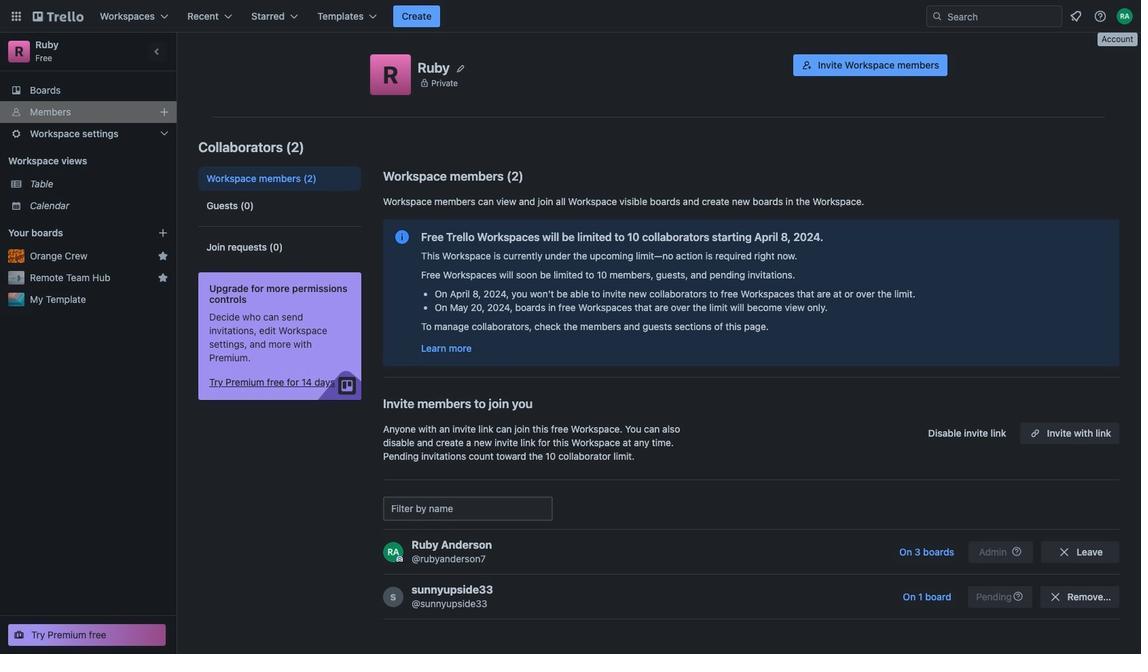 Task type: vqa. For each thing, say whether or not it's contained in the screenshot.
Create from template… icon to the bottom
no



Task type: locate. For each thing, give the bounding box(es) containing it.
tooltip
[[1098, 33, 1138, 46]]

ruby anderson (rubyanderson7) image
[[383, 542, 404, 562]]

ruby anderson (rubyanderson7) image
[[1117, 8, 1133, 24]]

2 starred icon image from the top
[[158, 272, 168, 283]]

sunnyupside33 (sunnyupside33) image
[[383, 587, 404, 607]]

1 vertical spatial starred icon image
[[158, 272, 168, 283]]

1 starred icon image from the top
[[158, 251, 168, 262]]

primary element
[[0, 0, 1141, 33]]

0 notifications image
[[1068, 8, 1084, 24]]

search image
[[932, 11, 943, 22]]

starred icon image
[[158, 251, 168, 262], [158, 272, 168, 283]]

open information menu image
[[1094, 10, 1107, 23]]

0 vertical spatial starred icon image
[[158, 251, 168, 262]]



Task type: describe. For each thing, give the bounding box(es) containing it.
your boards with 3 items element
[[8, 225, 137, 241]]

back to home image
[[33, 5, 84, 27]]

Filter by name text field
[[383, 497, 553, 521]]

Search field
[[943, 7, 1062, 26]]

add board image
[[158, 228, 168, 238]]

workspace navigation collapse icon image
[[148, 42, 167, 61]]



